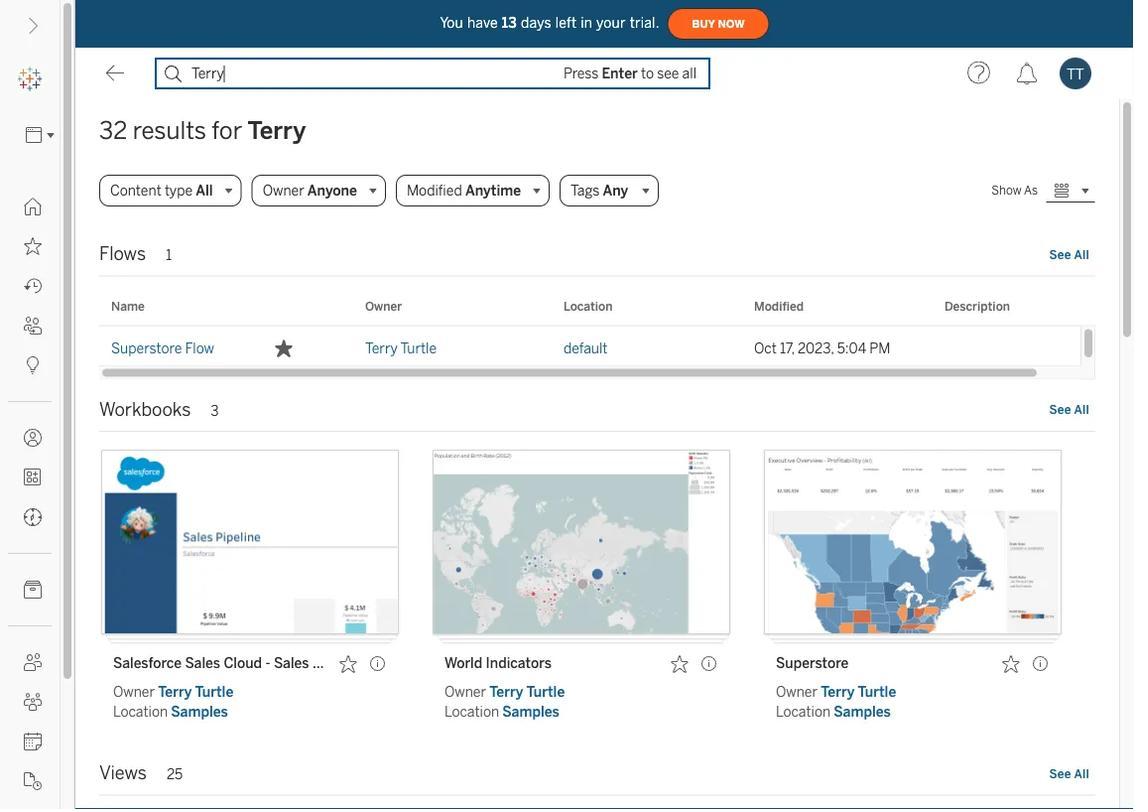 Task type: locate. For each thing, give the bounding box(es) containing it.
grid inside results region
[[99, 288, 1124, 380]]

buy now
[[693, 18, 745, 30]]

0 horizontal spatial owner terry turtle location samples
[[113, 684, 234, 720]]

all for flows
[[1075, 247, 1090, 262]]

32
[[99, 117, 127, 145]]

see all link for workbooks
[[1049, 402, 1091, 418]]

1 owner terry turtle location samples from the left
[[113, 684, 234, 720]]

row
[[99, 326, 1124, 374]]

row containing superstore flow
[[99, 326, 1124, 374]]

location for superstore
[[776, 703, 831, 720]]

modified inside results region
[[755, 299, 804, 314]]

1 horizontal spatial owner terry turtle location samples
[[445, 684, 565, 720]]

0 horizontal spatial superstore
[[111, 340, 182, 356]]

2 horizontal spatial owner terry turtle location samples
[[776, 684, 897, 720]]

0 vertical spatial see all link
[[1049, 246, 1091, 263]]

1 samples link from the left
[[171, 703, 228, 720]]

2 samples link from the left
[[503, 703, 560, 720]]

buy
[[693, 18, 716, 30]]

flow
[[185, 340, 215, 356]]

buy now button
[[668, 8, 770, 40]]

2 sales from the left
[[274, 655, 309, 671]]

modified inside filter bar region
[[407, 183, 462, 199]]

0 horizontal spatial samples link
[[171, 703, 228, 720]]

see all link inside flows heading
[[1049, 246, 1091, 263]]

0 horizontal spatial samples
[[171, 703, 228, 720]]

see for workbooks
[[1050, 403, 1072, 417]]

all for views
[[1075, 766, 1090, 781]]

turtle
[[401, 340, 437, 356], [195, 684, 234, 700], [527, 684, 565, 700], [858, 684, 897, 700]]

1 vertical spatial see
[[1050, 403, 1072, 417]]

2 vertical spatial see all
[[1050, 766, 1090, 781]]

0 vertical spatial see all
[[1050, 247, 1090, 262]]

see
[[1050, 247, 1072, 262], [1050, 403, 1072, 417], [1050, 766, 1072, 781]]

filter bar region
[[99, 175, 984, 207]]

content
[[110, 183, 162, 199]]

type
[[165, 183, 193, 199]]

owner terry turtle location samples
[[113, 684, 234, 720], [445, 684, 565, 720], [776, 684, 897, 720]]

see all inside "views" heading
[[1050, 766, 1090, 781]]

1 horizontal spatial superstore
[[776, 655, 849, 671]]

show as
[[992, 183, 1039, 198]]

1 horizontal spatial sales
[[274, 655, 309, 671]]

modified
[[407, 183, 462, 199], [755, 299, 804, 314]]

see inside "views" heading
[[1050, 766, 1072, 781]]

terry turtle link for salesforce sales cloud - sales pipeline
[[158, 684, 234, 700]]

samples link
[[171, 703, 228, 720], [503, 703, 560, 720], [834, 703, 891, 720]]

see all for flows
[[1050, 247, 1090, 262]]

1 horizontal spatial modified
[[755, 299, 804, 314]]

turtle for superstore
[[858, 684, 897, 700]]

oct 17, 2023, 5:04 pm
[[755, 340, 891, 356]]

tags any
[[571, 182, 629, 199]]

turtle inside row
[[401, 340, 437, 356]]

main region
[[75, 99, 1124, 809]]

0 vertical spatial see
[[1050, 247, 1072, 262]]

terry
[[248, 117, 306, 145], [365, 340, 398, 356], [158, 684, 192, 700], [490, 684, 524, 700], [821, 684, 855, 700]]

see all link for flows
[[1049, 246, 1091, 263]]

1 vertical spatial superstore
[[776, 655, 849, 671]]

default
[[564, 340, 608, 356]]

modified for modified anytime
[[407, 183, 462, 199]]

2 samples from the left
[[503, 703, 560, 720]]

3 see from the top
[[1050, 766, 1072, 781]]

cloud
[[224, 655, 262, 671]]

0 horizontal spatial modified
[[407, 183, 462, 199]]

owner terry turtle location samples for sales
[[113, 684, 234, 720]]

you
[[440, 15, 464, 31]]

content type all
[[110, 183, 213, 199]]

owner for world indicators
[[445, 684, 487, 700]]

trial.
[[630, 15, 660, 31]]

all
[[196, 183, 213, 199], [1075, 247, 1090, 262], [1075, 403, 1090, 417], [1075, 766, 1090, 781]]

3 see all link from the top
[[1049, 765, 1091, 782]]

superstore flow link
[[111, 326, 215, 370]]

2 vertical spatial see
[[1050, 766, 1072, 781]]

1 see all link from the top
[[1049, 246, 1091, 263]]

2 see all link from the top
[[1049, 402, 1091, 418]]

samples for sales
[[171, 703, 228, 720]]

modified anytime
[[407, 183, 521, 199]]

terry turtle link
[[365, 326, 437, 370], [158, 684, 234, 700], [490, 684, 565, 700], [821, 684, 897, 700]]

see all inside workbooks heading
[[1050, 403, 1090, 417]]

see inside flows heading
[[1050, 247, 1072, 262]]

modified left anytime
[[407, 183, 462, 199]]

2 see all from the top
[[1050, 403, 1090, 417]]

1 see all from the top
[[1050, 247, 1090, 262]]

terry turtle link for world indicators
[[490, 684, 565, 700]]

2 owner terry turtle location samples from the left
[[445, 684, 565, 720]]

samples link for sales
[[171, 703, 228, 720]]

3 see all from the top
[[1050, 766, 1090, 781]]

superstore inside row
[[111, 340, 182, 356]]

sales left "cloud"
[[185, 655, 220, 671]]

samples
[[171, 703, 228, 720], [503, 703, 560, 720], [834, 703, 891, 720]]

see all inside flows heading
[[1050, 247, 1090, 262]]

see all link
[[1049, 246, 1091, 263], [1049, 402, 1091, 418], [1049, 765, 1091, 782]]

superstore for superstore flow
[[111, 340, 182, 356]]

terry turtle
[[365, 340, 437, 356]]

0 vertical spatial superstore
[[111, 340, 182, 356]]

2 horizontal spatial samples link
[[834, 703, 891, 720]]

terry for superstore
[[821, 684, 855, 700]]

Search for views, metrics, workbooks, and more text field
[[155, 58, 711, 89]]

see for views
[[1050, 766, 1072, 781]]

anyone
[[308, 183, 357, 199]]

see all link inside "views" heading
[[1049, 765, 1091, 782]]

1 vertical spatial see all link
[[1049, 402, 1091, 418]]

1 see from the top
[[1050, 247, 1072, 262]]

see all link for views
[[1049, 765, 1091, 782]]

sales right "-"
[[274, 655, 309, 671]]

2 vertical spatial see all link
[[1049, 765, 1091, 782]]

0 horizontal spatial sales
[[185, 655, 220, 671]]

terry turtle link for superstore
[[821, 684, 897, 700]]

grid
[[99, 288, 1124, 380]]

see all
[[1050, 247, 1090, 262], [1050, 403, 1090, 417], [1050, 766, 1090, 781]]

1 vertical spatial modified
[[755, 299, 804, 314]]

cell
[[933, 326, 1124, 370]]

3 samples from the left
[[834, 703, 891, 720]]

location
[[564, 299, 613, 314], [113, 703, 168, 720], [445, 703, 500, 720], [776, 703, 831, 720]]

see inside workbooks heading
[[1050, 403, 1072, 417]]

1 horizontal spatial samples link
[[503, 703, 560, 720]]

views
[[99, 763, 147, 784]]

-
[[266, 655, 271, 671]]

1 samples from the left
[[171, 703, 228, 720]]

your
[[597, 15, 626, 31]]

terry for world indicators
[[490, 684, 524, 700]]

1 vertical spatial see all
[[1050, 403, 1090, 417]]

sales
[[185, 655, 220, 671], [274, 655, 309, 671]]

column header
[[254, 288, 353, 325]]

owner inside grid
[[365, 299, 402, 314]]

see all link inside workbooks heading
[[1049, 402, 1091, 418]]

left
[[556, 15, 577, 31]]

2 horizontal spatial samples
[[834, 703, 891, 720]]

grid containing superstore flow
[[99, 288, 1124, 380]]

32 results for terry
[[99, 117, 306, 145]]

1 horizontal spatial samples
[[503, 703, 560, 720]]

modified up 17,
[[755, 299, 804, 314]]

0 vertical spatial modified
[[407, 183, 462, 199]]

all inside workbooks heading
[[1075, 403, 1090, 417]]

owner
[[263, 183, 305, 199], [365, 299, 402, 314], [113, 684, 155, 700], [445, 684, 487, 700], [776, 684, 818, 700]]

all inside flows heading
[[1075, 247, 1090, 262]]

name
[[111, 299, 145, 314]]

superstore
[[111, 340, 182, 356], [776, 655, 849, 671]]

2 see from the top
[[1050, 403, 1072, 417]]

row inside results region
[[99, 326, 1124, 374]]

all inside "views" heading
[[1075, 766, 1090, 781]]

for
[[212, 117, 242, 145]]

all for workbooks
[[1075, 403, 1090, 417]]



Task type: vqa. For each thing, say whether or not it's contained in the screenshot.


Task type: describe. For each thing, give the bounding box(es) containing it.
flows
[[99, 243, 146, 265]]

oct
[[755, 340, 777, 356]]

see for flows
[[1050, 247, 1072, 262]]

3 owner terry turtle location samples from the left
[[776, 684, 897, 720]]

you have 13 days left in your trial.
[[440, 15, 660, 31]]

turtle for world indicators
[[527, 684, 565, 700]]

results
[[133, 117, 206, 145]]

owner inside filter bar region
[[263, 183, 305, 199]]

main navigation. press the up and down arrow keys to access links. element
[[0, 187, 60, 809]]

now
[[719, 18, 745, 30]]

anytime
[[466, 183, 521, 199]]

owner for salesforce sales cloud - sales pipeline
[[113, 684, 155, 700]]

salesforce
[[113, 655, 182, 671]]

see all for workbooks
[[1050, 403, 1090, 417]]

world
[[445, 655, 483, 671]]

show
[[992, 183, 1022, 198]]

25
[[167, 766, 183, 783]]

superstore flow
[[111, 340, 215, 356]]

days
[[521, 15, 552, 31]]

workbooks heading
[[99, 392, 1096, 432]]

13
[[502, 15, 517, 31]]

see all for views
[[1050, 766, 1090, 781]]

owner terry turtle location samples for indicators
[[445, 684, 565, 720]]

navigation panel element
[[0, 60, 61, 809]]

2023,
[[798, 340, 834, 356]]

all inside filter bar region
[[196, 183, 213, 199]]

samples link for indicators
[[503, 703, 560, 720]]

modified for modified
[[755, 299, 804, 314]]

flows heading
[[99, 236, 1096, 277]]

workbooks
[[99, 399, 191, 420]]

cell inside row
[[933, 326, 1124, 370]]

owner for superstore
[[776, 684, 818, 700]]

description
[[945, 299, 1011, 314]]

views heading
[[99, 756, 1096, 796]]

5:04
[[838, 340, 867, 356]]

salesforce sales cloud - sales pipeline
[[113, 655, 365, 671]]

samples for indicators
[[503, 703, 560, 720]]

results region
[[75, 236, 1124, 809]]

tags
[[571, 182, 600, 199]]

default link
[[564, 326, 608, 370]]

1 sales from the left
[[185, 655, 220, 671]]

superstore for superstore
[[776, 655, 849, 671]]

world indicators
[[445, 655, 552, 671]]

pipeline
[[313, 655, 365, 671]]

owner anyone
[[263, 183, 357, 199]]

turtle for salesforce sales cloud - sales pipeline
[[195, 684, 234, 700]]

1
[[166, 247, 172, 264]]

have
[[468, 15, 498, 31]]

terry for salesforce sales cloud - sales pipeline
[[158, 684, 192, 700]]

any
[[603, 182, 629, 199]]

3 samples link from the left
[[834, 703, 891, 720]]

as
[[1025, 183, 1039, 198]]

in
[[581, 15, 593, 31]]

17,
[[780, 340, 795, 356]]

location for salesforce sales cloud - sales pipeline
[[113, 703, 168, 720]]

column header inside grid
[[254, 288, 353, 325]]

pm
[[870, 340, 891, 356]]

location for world indicators
[[445, 703, 500, 720]]

indicators
[[486, 655, 552, 671]]

3
[[211, 403, 219, 419]]



